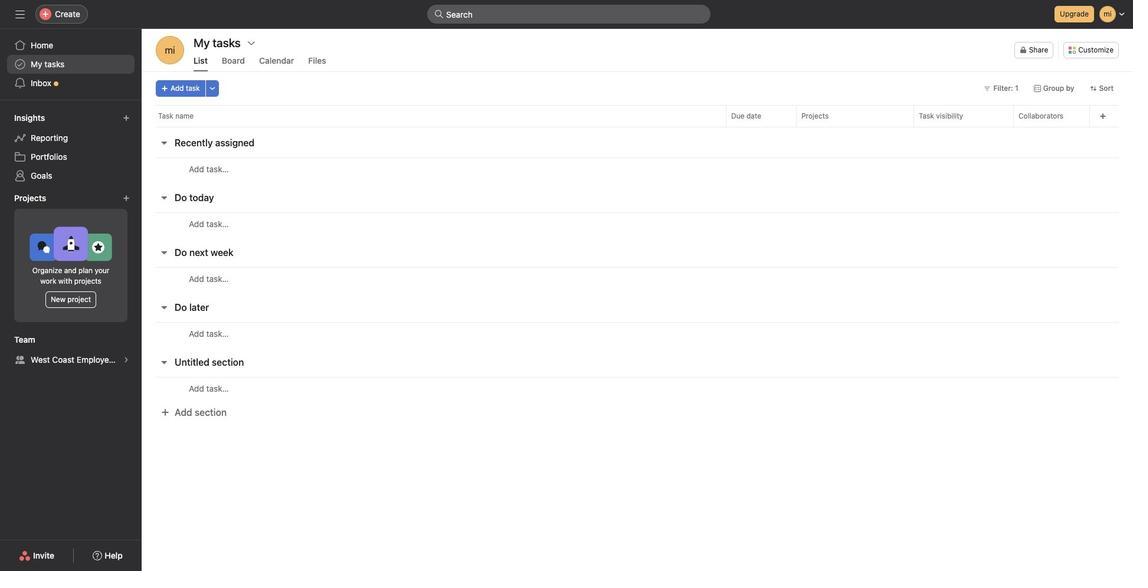 Task type: vqa. For each thing, say whether or not it's contained in the screenshot.
Collapse task list for this group icon to the top
yes



Task type: locate. For each thing, give the bounding box(es) containing it.
global element
[[0, 29, 142, 100]]

row for first collapse task list for this group image from the bottom of the page
[[142, 322, 1134, 345]]

None field
[[427, 5, 711, 24]]

row
[[142, 105, 1134, 127], [156, 126, 1119, 128], [142, 158, 1134, 180], [142, 213, 1134, 235], [142, 267, 1134, 290], [142, 322, 1134, 345], [142, 377, 1134, 400]]

show options image
[[247, 38, 256, 48]]

2 collapse task list for this group image from the top
[[159, 303, 169, 312]]

0 vertical spatial collapse task list for this group image
[[159, 138, 169, 148]]

0 vertical spatial collapse task list for this group image
[[159, 193, 169, 202]]

new insights image
[[123, 115, 130, 122]]

1 collapse task list for this group image from the top
[[159, 193, 169, 202]]

collapse task list for this group image
[[159, 138, 169, 148], [159, 303, 169, 312]]

row for first collapse task list for this group icon from the bottom
[[142, 377, 1134, 400]]

2 vertical spatial collapse task list for this group image
[[159, 358, 169, 367]]

1 vertical spatial collapse task list for this group image
[[159, 248, 169, 257]]

prominent image
[[435, 9, 444, 19]]

collapse task list for this group image
[[159, 193, 169, 202], [159, 248, 169, 257], [159, 358, 169, 367]]

1 vertical spatial collapse task list for this group image
[[159, 303, 169, 312]]



Task type: describe. For each thing, give the bounding box(es) containing it.
3 collapse task list for this group image from the top
[[159, 358, 169, 367]]

hide sidebar image
[[15, 9, 25, 19]]

row for 3rd collapse task list for this group icon from the bottom
[[142, 213, 1134, 235]]

row for 1st collapse task list for this group image
[[142, 158, 1134, 180]]

2 collapse task list for this group image from the top
[[159, 248, 169, 257]]

more actions image
[[209, 85, 216, 92]]

1 collapse task list for this group image from the top
[[159, 138, 169, 148]]

new project or portfolio image
[[123, 195, 130, 202]]

Search tasks, projects, and more text field
[[427, 5, 711, 24]]

insights element
[[0, 107, 142, 188]]

row for second collapse task list for this group icon from the bottom
[[142, 267, 1134, 290]]

teams element
[[0, 329, 142, 372]]

add field image
[[1100, 113, 1107, 120]]

see details, west coast employees 2 image
[[123, 357, 130, 364]]

projects element
[[0, 188, 142, 329]]

view profile settings image
[[156, 36, 184, 64]]



